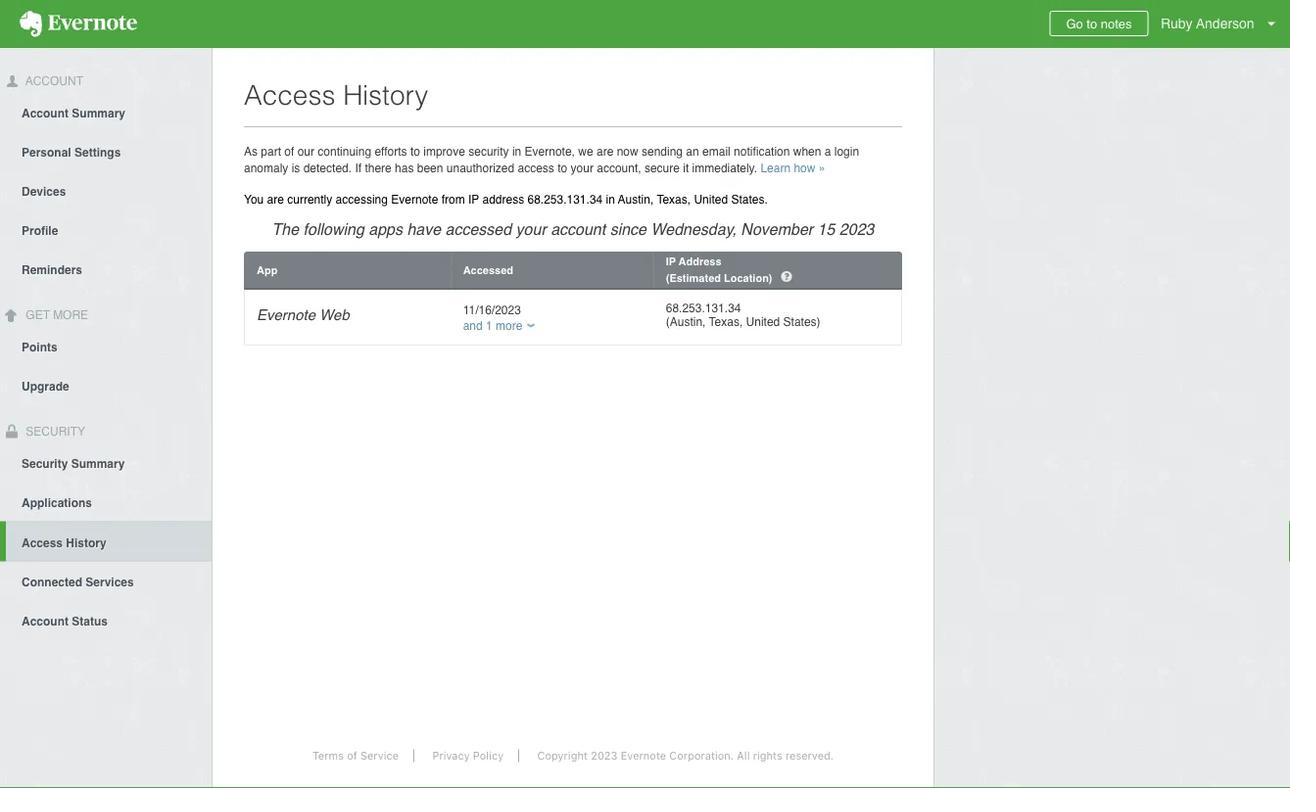 Task type: locate. For each thing, give the bounding box(es) containing it.
terms
[[312, 750, 344, 763]]

0 vertical spatial to
[[1087, 16, 1098, 31]]

united left states) at the top of the page
[[746, 316, 780, 329]]

go to notes
[[1066, 16, 1132, 31]]

a
[[825, 145, 831, 158]]

evernote left the corporation.
[[621, 750, 667, 763]]

from
[[442, 193, 465, 207]]

united up 'wednesday,'
[[694, 193, 728, 207]]

service
[[361, 750, 399, 763]]

0 horizontal spatial your
[[516, 220, 546, 238]]

access up connected
[[22, 536, 63, 550]]

security up security summary
[[23, 425, 85, 439]]

texas,
[[657, 193, 691, 207], [709, 316, 743, 329]]

are
[[597, 145, 614, 158], [267, 193, 284, 207]]

1 vertical spatial texas,
[[709, 316, 743, 329]]

2023 right "copyright"
[[591, 750, 618, 763]]

states.
[[731, 193, 768, 207]]

1 vertical spatial security
[[22, 457, 68, 471]]

1 vertical spatial 2023
[[591, 750, 618, 763]]

0 horizontal spatial in
[[512, 145, 522, 158]]

0 vertical spatial history
[[343, 79, 428, 111]]

68.253.131.34 up the following apps have accessed your account since wednesday, november 15 2023
[[528, 193, 603, 207]]

personal settings link
[[0, 132, 212, 171]]

in up access
[[512, 145, 522, 158]]

0 vertical spatial texas,
[[657, 193, 691, 207]]

devices link
[[0, 171, 212, 210]]

upgrade link
[[0, 366, 212, 405]]

(estimated
[[666, 272, 721, 284]]

you are currently accessing evernote from ip address 68.253.131.34 in austin, texas, united states.
[[244, 193, 768, 207]]

1 vertical spatial access history
[[22, 536, 107, 550]]

0 horizontal spatial are
[[267, 193, 284, 207]]

2023 right 15
[[840, 220, 874, 238]]

evernote web
[[257, 307, 350, 324]]

access history down applications
[[22, 536, 107, 550]]

app
[[257, 264, 278, 276]]

upgrade
[[22, 380, 69, 394]]

in
[[512, 145, 522, 158], [606, 193, 615, 207]]

if
[[355, 161, 362, 175]]

services
[[86, 576, 134, 589]]

as
[[244, 145, 258, 158]]

0 vertical spatial in
[[512, 145, 522, 158]]

1 horizontal spatial ip
[[666, 256, 676, 268]]

are right you
[[267, 193, 284, 207]]

account down connected
[[22, 615, 69, 628]]

1 vertical spatial ip
[[666, 256, 676, 268]]

0 horizontal spatial texas,
[[657, 193, 691, 207]]

get
[[26, 308, 50, 322]]

1 horizontal spatial of
[[347, 750, 357, 763]]

ruby
[[1161, 16, 1193, 31]]

reserved.
[[786, 750, 834, 763]]

account up account summary
[[23, 74, 83, 88]]

access up our
[[244, 79, 335, 111]]

1 horizontal spatial 2023
[[840, 220, 874, 238]]

efforts
[[375, 145, 407, 158]]

0 vertical spatial united
[[694, 193, 728, 207]]

following
[[303, 220, 364, 238]]

0 vertical spatial of
[[285, 145, 294, 158]]

1 vertical spatial in
[[606, 193, 615, 207]]

security
[[469, 145, 509, 158]]

november
[[741, 220, 813, 238]]

in left austin,
[[606, 193, 615, 207]]

of
[[285, 145, 294, 158], [347, 750, 357, 763]]

account,
[[597, 161, 641, 175]]

points link
[[0, 327, 212, 366]]

to right go
[[1087, 16, 1098, 31]]

security summary
[[22, 457, 125, 471]]

0 horizontal spatial ip
[[468, 193, 479, 207]]

history up efforts
[[343, 79, 428, 111]]

account for account status
[[22, 615, 69, 628]]

personal settings
[[22, 146, 121, 160]]

the
[[272, 220, 299, 238]]

address
[[483, 193, 524, 207]]

ip address (estimated location)
[[666, 256, 776, 284]]

reminders link
[[0, 250, 212, 289]]

go to notes link
[[1050, 11, 1149, 36]]

»
[[819, 161, 826, 175]]

policy
[[473, 750, 504, 763]]

1 horizontal spatial to
[[558, 161, 568, 175]]

united
[[694, 193, 728, 207], [746, 316, 780, 329]]

1 vertical spatial united
[[746, 316, 780, 329]]

0 horizontal spatial access
[[22, 536, 63, 550]]

profile
[[22, 224, 58, 238]]

2 horizontal spatial to
[[1087, 16, 1098, 31]]

there
[[365, 161, 392, 175]]

of left our
[[285, 145, 294, 158]]

your down 'you are currently accessing evernote from ip address 68.253.131.34 in austin, texas, united states.' on the top
[[516, 220, 546, 238]]

1
[[486, 319, 493, 333]]

0 vertical spatial 2023
[[840, 220, 874, 238]]

1 vertical spatial are
[[267, 193, 284, 207]]

0 vertical spatial security
[[23, 425, 85, 439]]

0 vertical spatial access
[[244, 79, 335, 111]]

of right terms
[[347, 750, 357, 763]]

evernote
[[391, 193, 438, 207], [257, 307, 316, 324], [621, 750, 667, 763]]

your inside as part of our continuing efforts to improve security in evernote, we are now sending an email notification when a login anomaly is detected. if there has been unauthorized access to your account, secure it immediately.
[[571, 161, 594, 175]]

68.253.131.34 down (estimated
[[666, 302, 741, 316]]

states)
[[783, 316, 821, 329]]

and
[[463, 319, 483, 333]]

1 vertical spatial history
[[66, 536, 107, 550]]

security inside security summary "link"
[[22, 457, 68, 471]]

summary inside "link"
[[71, 457, 125, 471]]

notification
[[734, 145, 790, 158]]

0 vertical spatial 68.253.131.34
[[528, 193, 603, 207]]

texas, inside 68.253.131.34 (austin, texas, united states)
[[709, 316, 743, 329]]

evernote up have
[[391, 193, 438, 207]]

have
[[407, 220, 441, 238]]

summary up applications link
[[71, 457, 125, 471]]

evernote left web
[[257, 307, 316, 324]]

summary for security summary
[[71, 457, 125, 471]]

access
[[518, 161, 554, 175]]

account status
[[22, 615, 108, 628]]

0 vertical spatial ip
[[468, 193, 479, 207]]

0 vertical spatial your
[[571, 161, 594, 175]]

1 horizontal spatial are
[[597, 145, 614, 158]]

detected.
[[303, 161, 352, 175]]

reminders
[[22, 263, 82, 277]]

1 vertical spatial access
[[22, 536, 63, 550]]

1 horizontal spatial your
[[571, 161, 594, 175]]

history up connected services
[[66, 536, 107, 550]]

sending
[[642, 145, 683, 158]]

security
[[23, 425, 85, 439], [22, 457, 68, 471]]

texas, down secure
[[657, 193, 691, 207]]

0 horizontal spatial 2023
[[591, 750, 618, 763]]

0 vertical spatial account
[[23, 74, 83, 88]]

your down we
[[571, 161, 594, 175]]

0 horizontal spatial access history
[[22, 536, 107, 550]]

0 vertical spatial evernote
[[391, 193, 438, 207]]

security up applications
[[22, 457, 68, 471]]

0 vertical spatial are
[[597, 145, 614, 158]]

when
[[793, 145, 822, 158]]

0 vertical spatial summary
[[72, 107, 125, 120]]

account summary link
[[0, 93, 212, 132]]

0 horizontal spatial of
[[285, 145, 294, 158]]

68.253.131.34
[[528, 193, 603, 207], [666, 302, 741, 316]]

get more
[[23, 308, 88, 322]]

account
[[23, 74, 83, 88], [22, 107, 69, 120], [22, 615, 69, 628]]

1 vertical spatial evernote
[[257, 307, 316, 324]]

to up has
[[410, 145, 420, 158]]

1 horizontal spatial united
[[746, 316, 780, 329]]

account up personal
[[22, 107, 69, 120]]

1 vertical spatial 68.253.131.34
[[666, 302, 741, 316]]

terms of service
[[312, 750, 399, 763]]

access history
[[244, 79, 428, 111], [22, 536, 107, 550]]

15
[[818, 220, 835, 238]]

access history up continuing
[[244, 79, 428, 111]]

0 vertical spatial access history
[[244, 79, 428, 111]]

1 vertical spatial summary
[[71, 457, 125, 471]]

1 horizontal spatial in
[[606, 193, 615, 207]]

ip up (estimated
[[666, 256, 676, 268]]

account for account summary
[[22, 107, 69, 120]]

to down evernote,
[[558, 161, 568, 175]]

0 horizontal spatial to
[[410, 145, 420, 158]]

ip right from
[[468, 193, 479, 207]]

are right we
[[597, 145, 614, 158]]

more
[[53, 308, 88, 322]]

summary up "personal settings" link
[[72, 107, 125, 120]]

2023
[[840, 220, 874, 238], [591, 750, 618, 763]]

connected
[[22, 576, 82, 589]]

points
[[22, 341, 57, 354]]

applications
[[22, 496, 92, 510]]

0 horizontal spatial united
[[694, 193, 728, 207]]

1 horizontal spatial texas,
[[709, 316, 743, 329]]

1 vertical spatial to
[[410, 145, 420, 158]]

account summary
[[22, 107, 125, 120]]

in inside as part of our continuing efforts to improve security in evernote, we are now sending an email notification when a login anomaly is detected. if there has been unauthorized access to your account, secure it immediately.
[[512, 145, 522, 158]]

1 horizontal spatial 68.253.131.34
[[666, 302, 741, 316]]

2 vertical spatial account
[[22, 615, 69, 628]]

texas, right (austin,
[[709, 316, 743, 329]]

2 vertical spatial evernote
[[621, 750, 667, 763]]

connected services
[[22, 576, 134, 589]]

1 vertical spatial account
[[22, 107, 69, 120]]



Task type: vqa. For each thing, say whether or not it's contained in the screenshot.
secure
yes



Task type: describe. For each thing, give the bounding box(es) containing it.
account for account
[[23, 74, 83, 88]]

email
[[703, 145, 731, 158]]

personal
[[22, 146, 71, 160]]

accessed
[[445, 220, 512, 238]]

an
[[686, 145, 699, 158]]

ruby anderson link
[[1156, 0, 1291, 48]]

is
[[292, 161, 300, 175]]

status
[[72, 615, 108, 628]]

and 1 more
[[463, 319, 523, 333]]

1 horizontal spatial evernote
[[391, 193, 438, 207]]

security summary link
[[0, 443, 212, 482]]

now
[[617, 145, 639, 158]]

devices
[[22, 185, 66, 199]]

of inside as part of our continuing efforts to improve security in evernote, we are now sending an email notification when a login anomaly is detected. if there has been unauthorized access to your account, secure it immediately.
[[285, 145, 294, 158]]

corporation.
[[670, 750, 734, 763]]

part
[[261, 145, 281, 158]]

learn
[[761, 161, 791, 175]]

secure
[[645, 161, 680, 175]]

settings
[[74, 146, 121, 160]]

ruby anderson
[[1161, 16, 1255, 31]]

security for security
[[23, 425, 85, 439]]

accessed
[[463, 264, 514, 276]]

since
[[610, 220, 647, 238]]

improve
[[424, 145, 465, 158]]

connected services link
[[0, 562, 212, 601]]

login
[[835, 145, 859, 158]]

continuing
[[318, 145, 371, 158]]

anomaly
[[244, 161, 288, 175]]

privacy policy
[[432, 750, 504, 763]]

in for austin,
[[606, 193, 615, 207]]

has
[[395, 161, 414, 175]]

anderson
[[1197, 16, 1255, 31]]

1 vertical spatial your
[[516, 220, 546, 238]]

1 vertical spatial of
[[347, 750, 357, 763]]

address
[[679, 256, 722, 268]]

0 horizontal spatial history
[[66, 536, 107, 550]]

united inside 68.253.131.34 (austin, texas, united states)
[[746, 316, 780, 329]]

evernote,
[[525, 145, 575, 158]]

0 horizontal spatial 68.253.131.34
[[528, 193, 603, 207]]

are inside as part of our continuing efforts to improve security in evernote, we are now sending an email notification when a login anomaly is detected. if there has been unauthorized access to your account, secure it immediately.
[[597, 145, 614, 158]]

more
[[496, 319, 523, 333]]

unauthorized
[[447, 161, 515, 175]]

in for evernote,
[[512, 145, 522, 158]]

web
[[320, 307, 350, 324]]

privacy
[[432, 750, 470, 763]]

summary for account summary
[[72, 107, 125, 120]]

0 horizontal spatial evernote
[[257, 307, 316, 324]]

apps
[[369, 220, 403, 238]]

evernote image
[[0, 11, 157, 37]]

profile link
[[0, 210, 212, 250]]

ip inside ip address (estimated location)
[[666, 256, 676, 268]]

account status link
[[0, 601, 212, 640]]

copyright 2023 evernote corporation. all rights reserved.
[[537, 750, 834, 763]]

you
[[244, 193, 264, 207]]

2 vertical spatial to
[[558, 161, 568, 175]]

immediately.
[[692, 161, 758, 175]]

68.253.131.34 inside 68.253.131.34 (austin, texas, united states)
[[666, 302, 741, 316]]

security for security summary
[[22, 457, 68, 471]]

terms of service link
[[298, 750, 415, 763]]

as part of our continuing efforts to improve security in evernote, we are now sending an email notification when a login anomaly is detected. if there has been unauthorized access to your account, secure it immediately.
[[244, 145, 859, 175]]

access history link
[[6, 522, 212, 562]]

it
[[683, 161, 689, 175]]

11/16/2023
[[463, 304, 521, 317]]

1 horizontal spatial history
[[343, 79, 428, 111]]

learn how »
[[761, 161, 826, 175]]

privacy policy link
[[418, 750, 519, 763]]

account
[[551, 220, 606, 238]]

all
[[737, 750, 750, 763]]

evernote link
[[0, 0, 157, 48]]

currently
[[287, 193, 332, 207]]

copyright
[[537, 750, 588, 763]]

applications link
[[0, 482, 212, 522]]

how
[[794, 161, 816, 175]]

accessing
[[336, 193, 388, 207]]

we
[[578, 145, 593, 158]]

1 horizontal spatial access history
[[244, 79, 428, 111]]

1 horizontal spatial access
[[244, 79, 335, 111]]

the following apps have accessed your account since wednesday, november 15 2023
[[272, 220, 874, 238]]

2 horizontal spatial evernote
[[621, 750, 667, 763]]

(austin,
[[666, 316, 706, 329]]

notes
[[1101, 16, 1132, 31]]



